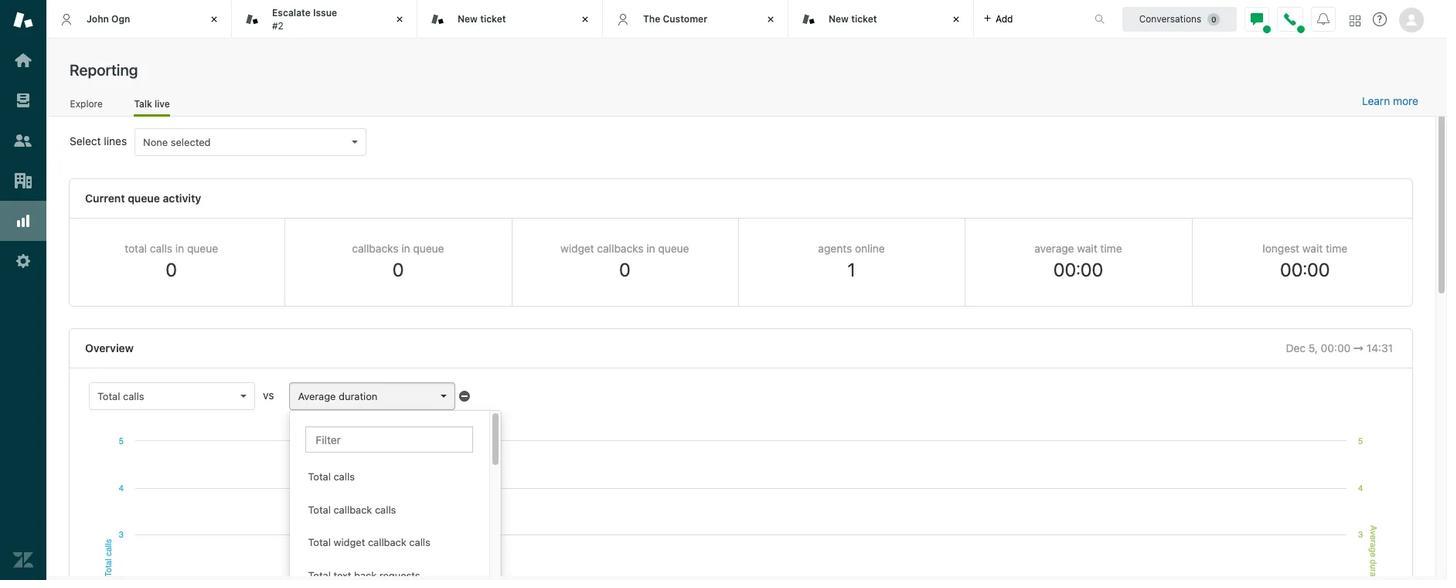 Task type: vqa. For each thing, say whether or not it's contained in the screenshot.
rightmost New ticket tab
yes



Task type: locate. For each thing, give the bounding box(es) containing it.
0 horizontal spatial new
[[458, 13, 478, 25]]

ticket
[[480, 13, 506, 25], [852, 13, 878, 25]]

the customer
[[644, 13, 708, 25]]

more
[[1394, 94, 1419, 108]]

live
[[155, 98, 170, 110]]

1 horizontal spatial new
[[829, 13, 849, 25]]

2 close image from the left
[[392, 12, 408, 27]]

admin image
[[13, 251, 33, 271]]

learn
[[1363, 94, 1391, 108]]

1 horizontal spatial ticket
[[852, 13, 878, 25]]

1 ticket from the left
[[480, 13, 506, 25]]

organizations image
[[13, 171, 33, 191]]

new ticket tab
[[418, 0, 603, 39], [789, 0, 975, 39]]

explore link
[[70, 98, 103, 114]]

add
[[996, 13, 1014, 24]]

2 new ticket from the left
[[829, 13, 878, 25]]

tab
[[232, 0, 418, 39]]

new ticket for third close 'image'
[[458, 13, 506, 25]]

ogn
[[111, 13, 130, 25]]

customer
[[663, 13, 708, 25]]

tab containing escalate issue
[[232, 0, 418, 39]]

1 new from the left
[[458, 13, 478, 25]]

2 new ticket tab from the left
[[789, 0, 975, 39]]

main element
[[0, 0, 46, 581]]

2 ticket from the left
[[852, 13, 878, 25]]

1 close image from the left
[[207, 12, 222, 27]]

1 horizontal spatial new ticket tab
[[789, 0, 975, 39]]

new
[[458, 13, 478, 25], [829, 13, 849, 25]]

close image for tab containing escalate issue
[[392, 12, 408, 27]]

reporting image
[[13, 211, 33, 231]]

close image inside tab
[[392, 12, 408, 27]]

close image inside john ogn tab
[[207, 12, 222, 27]]

4 close image from the left
[[763, 12, 779, 27]]

zendesk support image
[[13, 10, 33, 30]]

new ticket
[[458, 13, 506, 25], [829, 13, 878, 25]]

views image
[[13, 90, 33, 111]]

0 horizontal spatial new ticket tab
[[418, 0, 603, 39]]

new for first close 'image' from the right
[[829, 13, 849, 25]]

2 new from the left
[[829, 13, 849, 25]]

0 horizontal spatial ticket
[[480, 13, 506, 25]]

learn more
[[1363, 94, 1419, 108]]

conversations button
[[1123, 7, 1238, 31]]

new ticket for first close 'image' from the right
[[829, 13, 878, 25]]

5 close image from the left
[[949, 12, 965, 27]]

1 horizontal spatial new ticket
[[829, 13, 878, 25]]

close image inside 'the customer' tab
[[763, 12, 779, 27]]

1 new ticket from the left
[[458, 13, 506, 25]]

close image
[[207, 12, 222, 27], [392, 12, 408, 27], [578, 12, 593, 27], [763, 12, 779, 27], [949, 12, 965, 27]]

0 horizontal spatial new ticket
[[458, 13, 506, 25]]



Task type: describe. For each thing, give the bounding box(es) containing it.
the
[[644, 13, 661, 25]]

explore
[[70, 98, 103, 110]]

ticket for 2nd new ticket tab from the right
[[480, 13, 506, 25]]

close image for 'the customer' tab
[[763, 12, 779, 27]]

3 close image from the left
[[578, 12, 593, 27]]

new for third close 'image'
[[458, 13, 478, 25]]

learn more link
[[1363, 94, 1419, 108]]

talk
[[134, 98, 152, 110]]

button displays agent's chat status as online. image
[[1252, 13, 1264, 25]]

john ogn tab
[[46, 0, 232, 39]]

john
[[87, 13, 109, 25]]

ticket for first new ticket tab from the right
[[852, 13, 878, 25]]

get started image
[[13, 50, 33, 70]]

customers image
[[13, 131, 33, 151]]

#2
[[272, 20, 284, 31]]

close image for john ogn tab
[[207, 12, 222, 27]]

escalate
[[272, 7, 311, 19]]

reporting
[[70, 61, 138, 79]]

tabs tab list
[[46, 0, 1079, 39]]

get help image
[[1374, 12, 1388, 26]]

talk live link
[[134, 98, 170, 117]]

zendesk image
[[13, 551, 33, 571]]

escalate issue #2
[[272, 7, 337, 31]]

talk live
[[134, 98, 170, 110]]

the customer tab
[[603, 0, 789, 39]]

conversations
[[1140, 13, 1202, 24]]

john ogn
[[87, 13, 130, 25]]

add button
[[975, 0, 1023, 38]]

issue
[[313, 7, 337, 19]]

notifications image
[[1318, 13, 1330, 25]]

zendesk products image
[[1351, 15, 1361, 26]]

1 new ticket tab from the left
[[418, 0, 603, 39]]



